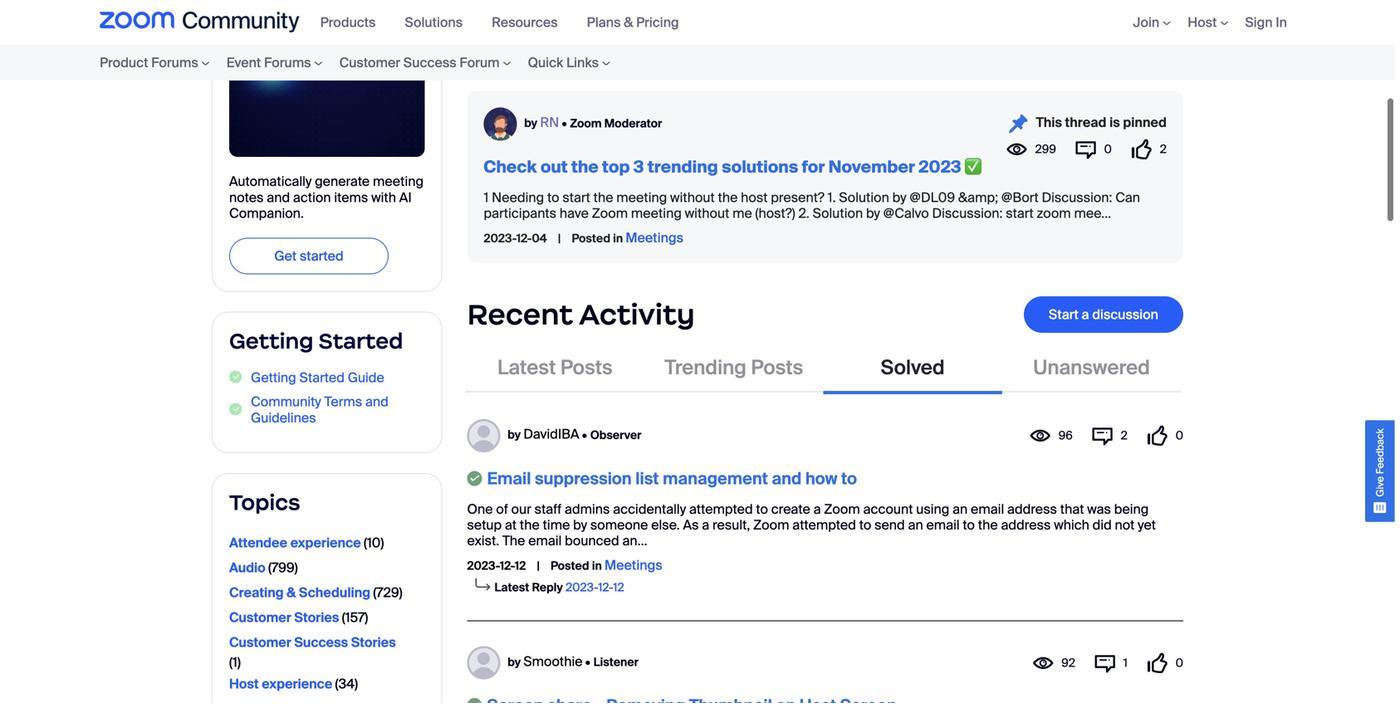 Task type: vqa. For each thing, say whether or not it's contained in the screenshot.
Getting Started Heading
yes



Task type: locate. For each thing, give the bounding box(es) containing it.
2 horizontal spatial 1
[[1124, 655, 1128, 671]]

discussion: left can
[[1042, 188, 1113, 206]]

activity
[[579, 296, 695, 332]]

latest down recent
[[498, 354, 556, 380]]

meeting inside automatically generate meeting notes and action items with ai companion.
[[373, 172, 424, 190]]

0 horizontal spatial 1
[[233, 654, 237, 671]]

& right plans in the top of the page
[[624, 14, 634, 31]]

how
[[806, 468, 838, 489]]

email
[[971, 500, 1005, 517], [927, 516, 960, 533], [529, 532, 562, 549]]

posts down plans & pricing 'link'
[[590, 35, 685, 76]]

1 vertical spatial latest
[[495, 580, 530, 595]]

in down top
[[613, 230, 623, 245]]

1 horizontal spatial attempted
[[793, 516, 857, 533]]

an right using
[[953, 500, 968, 517]]

12- for 2023-12-12 | posted in meetings latest reply 2023-12-12
[[500, 558, 515, 573]]

menu bar containing product forums
[[66, 45, 652, 81]]

• left listener
[[586, 654, 591, 670]]

product
[[100, 54, 148, 71]]

customer down the products 'link'
[[340, 54, 401, 71]]

creating
[[229, 584, 284, 601]]

and inside automatically generate meeting notes and action items with ai companion.
[[267, 188, 290, 205]]

| right 04 on the top of the page
[[558, 230, 561, 245]]

1 vertical spatial &
[[287, 584, 296, 601]]

start down out
[[563, 188, 591, 206]]

1 horizontal spatial 2
[[1161, 141, 1167, 156]]

1 vertical spatial getting
[[251, 369, 296, 386]]

2023- down the exist.
[[467, 558, 500, 573]]

rn
[[540, 113, 559, 131]]

scheduling
[[299, 584, 371, 601]]

attempted down the management
[[690, 500, 753, 517]]

by right smoothie icon at the left bottom of the page
[[508, 654, 521, 670]]

email right send
[[927, 516, 960, 533]]

a right create
[[814, 500, 821, 517]]

1 vertical spatial started
[[300, 369, 345, 386]]

1 vertical spatial in
[[592, 558, 602, 573]]

0 vertical spatial 12-
[[517, 230, 532, 245]]

0 vertical spatial and
[[267, 188, 290, 205]]

send
[[875, 516, 905, 533]]

&
[[624, 14, 634, 31], [287, 584, 296, 601]]

2023- right reply
[[566, 580, 599, 595]]

email suppression list management and how to link
[[487, 468, 857, 489]]

| for 2023-12-04 | posted in meetings
[[558, 230, 561, 245]]

2 vertical spatial and
[[772, 468, 802, 489]]

0 horizontal spatial a
[[702, 516, 710, 533]]

1 horizontal spatial 1
[[484, 188, 489, 206]]

posts for pinned posts
[[590, 35, 685, 76]]

posts for latest posts
[[561, 354, 613, 380]]

meetings down an...
[[605, 556, 663, 574]]

forums for event forums
[[264, 54, 311, 71]]

solution down november
[[839, 188, 890, 206]]

needing
[[492, 188, 544, 206]]

• left observer
[[582, 427, 587, 442]]

&amp;
[[959, 188, 999, 206]]

1 vertical spatial 12
[[614, 580, 625, 595]]

discussion: down ✅
[[933, 204, 1003, 222]]

posts
[[590, 35, 685, 76], [561, 354, 613, 380], [752, 354, 804, 380]]

799
[[272, 559, 295, 576]]

0 vertical spatial customer
[[340, 54, 401, 71]]

1 vertical spatial and
[[366, 393, 389, 410]]

1 horizontal spatial and
[[366, 393, 389, 410]]

attempted down how
[[793, 516, 857, 533]]

1 horizontal spatial email
[[927, 516, 960, 533]]

1 inside 1 needing to start the meeting without the host present? 1. solution by @dl09 &amp; @bort discussion: can participants have zoom meeting without me (host?) 2. solution by @calvo discussion: start zoom mee...
[[484, 188, 489, 206]]

2023- down the participants
[[484, 230, 517, 245]]

meetings link down 3
[[626, 228, 684, 246]]

0 vertical spatial getting
[[229, 327, 314, 354]]

started up terms
[[300, 369, 345, 386]]

attendee
[[229, 534, 288, 551]]

0 horizontal spatial attempted
[[690, 500, 753, 517]]

sign
[[1246, 14, 1273, 31]]

did
[[1093, 516, 1112, 533]]

0 vertical spatial host
[[1188, 14, 1218, 31]]

list
[[229, 531, 425, 704]]

getting started guide link
[[251, 369, 385, 386]]

started for getting started
[[319, 327, 403, 354]]

• inside by rn • zoom moderator
[[562, 115, 567, 130]]

1 horizontal spatial in
[[613, 230, 623, 245]]

0 vertical spatial •
[[562, 115, 567, 130]]

trending
[[665, 354, 747, 380]]

1 vertical spatial •
[[582, 427, 587, 442]]

0 horizontal spatial forums
[[151, 54, 198, 71]]

bounced
[[565, 532, 620, 549]]

customer down creating
[[229, 609, 291, 626]]

the down top
[[594, 188, 614, 206]]

| inside "2023-12-12 | posted in meetings latest reply 2023-12-12"
[[537, 558, 540, 573]]

latest left reply
[[495, 580, 530, 595]]

posted up reply
[[551, 558, 590, 573]]

2 horizontal spatial 12-
[[599, 580, 614, 595]]

menu bar
[[312, 0, 700, 45], [1109, 0, 1296, 45], [66, 45, 652, 81]]

started
[[300, 247, 344, 264]]

list containing attendee experience
[[229, 531, 425, 704]]

1 vertical spatial 2023-
[[467, 558, 500, 573]]

0 horizontal spatial email
[[529, 532, 562, 549]]

(host?)
[[756, 204, 796, 222]]

0 vertical spatial meetings
[[626, 228, 684, 246]]

2023- for 2023-12-12 | posted in meetings latest reply 2023-12-12
[[467, 558, 500, 573]]

posts for trending posts
[[752, 354, 804, 380]]

1 horizontal spatial host
[[1188, 14, 1218, 31]]

1 vertical spatial 0
[[1176, 428, 1184, 443]]

by smoothie • listener
[[508, 653, 639, 670]]

products link
[[320, 14, 388, 31]]

1 vertical spatial 12-
[[500, 558, 515, 573]]

attendee experience 10 audio 799 creating & scheduling 729 customer stories 157 customer success stories 1 host experience 34
[[229, 534, 399, 693]]

0 vertical spatial 2
[[1161, 141, 1167, 156]]

0 horizontal spatial host
[[229, 675, 259, 693]]

to left send
[[860, 516, 872, 533]]

experience down the topics heading
[[291, 534, 361, 551]]

0 horizontal spatial 12-
[[500, 558, 515, 573]]

getting started heading
[[229, 327, 425, 354]]

zoom inside by rn • zoom moderator
[[570, 115, 602, 130]]

resources link
[[492, 14, 571, 31]]

posted down have
[[572, 230, 611, 245]]

address left that
[[1008, 500, 1058, 517]]

guidelines
[[251, 409, 316, 426]]

and down guide
[[366, 393, 389, 410]]

staff
[[535, 500, 562, 517]]

the right at
[[520, 516, 540, 533]]

zoom inside 1 needing to start the meeting without the host present? 1. solution by @dl09 &amp; @bort discussion: can participants have zoom meeting without me (host?) 2. solution by @calvo discussion: start zoom mee...
[[592, 204, 628, 222]]

• inside the by smoothie • listener
[[586, 654, 591, 670]]

forum
[[460, 54, 500, 71]]

2 vertical spatial 2023-
[[566, 580, 599, 595]]

menu bar containing products
[[312, 0, 700, 45]]

12- down the participants
[[517, 230, 532, 245]]

started inside getting started guide community terms and guidelines
[[300, 369, 345, 386]]

1 right the 92
[[1124, 655, 1128, 671]]

being
[[1115, 500, 1149, 517]]

smoothie image
[[467, 646, 501, 679]]

0 vertical spatial 2023-
[[484, 230, 517, 245]]

audio link
[[229, 556, 266, 579]]

host
[[1188, 14, 1218, 31], [229, 675, 259, 693]]

forums down community.title image
[[151, 54, 198, 71]]

meetings inside "2023-12-12 | posted in meetings latest reply 2023-12-12"
[[605, 556, 663, 574]]

by right time
[[573, 516, 588, 533]]

host inside menu bar
[[1188, 14, 1218, 31]]

pinned
[[1124, 113, 1167, 131]]

0 vertical spatial started
[[319, 327, 403, 354]]

|
[[558, 230, 561, 245], [537, 558, 540, 573]]

1 horizontal spatial a
[[814, 500, 821, 517]]

0 vertical spatial &
[[624, 14, 634, 31]]

• right rn link
[[562, 115, 567, 130]]

in inside 2023-12-04 | posted in meetings
[[613, 230, 623, 245]]

customer success stories link
[[229, 631, 396, 654]]

rn link
[[540, 113, 559, 131]]

2 vertical spatial 0
[[1176, 655, 1184, 671]]

the left host
[[718, 188, 738, 206]]

observer
[[591, 427, 642, 442]]

0 horizontal spatial 2
[[1122, 428, 1128, 443]]

latest posts
[[498, 354, 613, 380]]

account
[[864, 500, 914, 517]]

1 vertical spatial meetings
[[605, 556, 663, 574]]

community
[[251, 393, 321, 410]]

in inside "2023-12-12 | posted in meetings latest reply 2023-12-12"
[[592, 558, 602, 573]]

forums right "event"
[[264, 54, 311, 71]]

0 horizontal spatial &
[[287, 584, 296, 601]]

2 horizontal spatial and
[[772, 468, 802, 489]]

1 vertical spatial posted
[[551, 558, 590, 573]]

quick links link
[[520, 45, 619, 81]]

2023-12-04 | posted in meetings
[[484, 228, 684, 246]]

1 vertical spatial stories
[[351, 633, 396, 651]]

to inside 1 needing to start the meeting without the host present? 1. solution by @dl09 &amp; @bort discussion: can participants have zoom meeting without me (host?) 2. solution by @calvo discussion: start zoom mee...
[[548, 188, 560, 206]]

12- down the
[[500, 558, 515, 573]]

• inside by davidiba • observer
[[582, 427, 587, 442]]

join link
[[1134, 14, 1172, 31]]

reply
[[532, 580, 563, 595]]

zoom
[[1037, 204, 1072, 222]]

1 vertical spatial host
[[229, 675, 259, 693]]

not
[[1116, 516, 1135, 533]]

meetings link
[[626, 228, 684, 246], [605, 556, 663, 574]]

posted for 2023-12-04 | posted in meetings
[[572, 230, 611, 245]]

start a discussion
[[1049, 305, 1159, 323]]

0 vertical spatial 0
[[1105, 141, 1113, 156]]

resources
[[492, 14, 558, 31]]

top
[[602, 156, 630, 177]]

a
[[1082, 305, 1090, 323], [814, 500, 821, 517], [702, 516, 710, 533]]

and for automatically
[[267, 188, 290, 205]]

1 horizontal spatial |
[[558, 230, 561, 245]]

1 horizontal spatial start
[[1006, 204, 1034, 222]]

and for email
[[772, 468, 802, 489]]

0 vertical spatial success
[[404, 54, 457, 71]]

start left zoom
[[1006, 204, 1034, 222]]

1 horizontal spatial &
[[624, 14, 634, 31]]

zoom right rn link
[[570, 115, 602, 130]]

a right start
[[1082, 305, 1090, 323]]

an...
[[623, 532, 648, 549]]

customer inside menu bar
[[340, 54, 401, 71]]

solved
[[881, 354, 945, 380]]

email right the
[[529, 532, 562, 549]]

pricing
[[637, 14, 679, 31]]

stories down 157
[[351, 633, 396, 651]]

0 horizontal spatial an
[[909, 516, 924, 533]]

2 down pinned
[[1161, 141, 1167, 156]]

0 horizontal spatial in
[[592, 558, 602, 573]]

zoom right result,
[[754, 516, 790, 533]]

0 vertical spatial in
[[613, 230, 623, 245]]

12 down the
[[515, 558, 526, 573]]

event forums link
[[218, 45, 331, 81]]

0 vertical spatial meetings link
[[626, 228, 684, 246]]

by inside one of our staff admins accidentally attempted to create a zoom account using an email address that was being setup at the time by someone else. as a result, zoom attempted to send an email to the address which did not yet exist. the email bounced an...
[[573, 516, 588, 533]]

me
[[733, 204, 753, 222]]

solutions
[[722, 156, 799, 177]]

pinned
[[467, 35, 582, 76]]

customer down customer stories 'link'
[[229, 633, 291, 651]]

success down solutions
[[404, 54, 457, 71]]

12- inside 2023-12-04 | posted in meetings
[[517, 230, 532, 245]]

0 horizontal spatial 12
[[515, 558, 526, 573]]

getting up getting started guide link at the bottom of the page
[[229, 327, 314, 354]]

1 vertical spatial customer
[[229, 609, 291, 626]]

| up reply
[[537, 558, 540, 573]]

1 vertical spatial |
[[537, 558, 540, 573]]

address
[[1008, 500, 1058, 517], [1002, 516, 1051, 533]]

meeting
[[373, 172, 424, 190], [617, 188, 667, 206], [631, 204, 682, 222]]

• for davidiba
[[582, 427, 587, 442]]

generate
[[315, 172, 370, 190]]

topics
[[229, 489, 300, 516]]

to left have
[[548, 188, 560, 206]]

by inside by davidiba • observer
[[508, 427, 521, 442]]

email right using
[[971, 500, 1005, 517]]

success down 157
[[294, 633, 348, 651]]

join
[[1134, 14, 1160, 31]]

for
[[802, 156, 825, 177]]

1 horizontal spatial forums
[[264, 54, 311, 71]]

by left rn
[[525, 115, 538, 130]]

| inside 2023-12-04 | posted in meetings
[[558, 230, 561, 245]]

check
[[484, 156, 537, 177]]

posts down recent activity
[[561, 354, 613, 380]]

without left me
[[685, 204, 730, 222]]

started up guide
[[319, 327, 403, 354]]

0 horizontal spatial |
[[537, 558, 540, 573]]

getting inside getting started guide community terms and guidelines
[[251, 369, 296, 386]]

0 horizontal spatial and
[[267, 188, 290, 205]]

solutions
[[405, 14, 463, 31]]

success
[[404, 54, 457, 71], [294, 633, 348, 651]]

& up customer stories 'link'
[[287, 584, 296, 601]]

2 horizontal spatial a
[[1082, 305, 1090, 323]]

2 vertical spatial •
[[586, 654, 591, 670]]

by right davidiba icon
[[508, 427, 521, 442]]

1 vertical spatial meetings link
[[605, 556, 663, 574]]

12- for 2023-12-04 | posted in meetings
[[517, 230, 532, 245]]

audio
[[229, 559, 266, 576]]

0 vertical spatial stories
[[294, 609, 339, 626]]

a right as
[[702, 516, 710, 533]]

present?
[[771, 188, 825, 206]]

0 vertical spatial |
[[558, 230, 561, 245]]

1 horizontal spatial 12-
[[517, 230, 532, 245]]

12- down the bounced
[[599, 580, 614, 595]]

10
[[367, 534, 381, 551]]

1 left needing at the top
[[484, 188, 489, 206]]

address left which
[[1002, 516, 1051, 533]]

posted inside "2023-12-12 | posted in meetings latest reply 2023-12-12"
[[551, 558, 590, 573]]

plans
[[587, 14, 621, 31]]

1 up host experience link
[[233, 654, 237, 671]]

meetings link for rn
[[626, 228, 684, 246]]

1 forums from the left
[[151, 54, 198, 71]]

accidentally
[[613, 500, 686, 517]]

recent
[[467, 296, 573, 332]]

1 horizontal spatial success
[[404, 54, 457, 71]]

stories up customer success stories link
[[294, 609, 339, 626]]

discussion
[[1093, 305, 1159, 323]]

zoom down how
[[825, 500, 861, 517]]

list
[[636, 468, 659, 489]]

in
[[613, 230, 623, 245], [592, 558, 602, 573]]

and right the notes
[[267, 188, 290, 205]]

1 vertical spatial success
[[294, 633, 348, 651]]

& inside menu bar
[[624, 14, 634, 31]]

in up 2023-12-12 link
[[592, 558, 602, 573]]

forums
[[151, 54, 198, 71], [264, 54, 311, 71]]

2.
[[799, 204, 810, 222]]

posted inside 2023-12-04 | posted in meetings
[[572, 230, 611, 245]]

0 horizontal spatial stories
[[294, 609, 339, 626]]

to right how
[[842, 468, 857, 489]]

host down customer stories 'link'
[[229, 675, 259, 693]]

zoom right have
[[592, 204, 628, 222]]

check out the top 3 trending solutions for november 2023 ✅ link
[[484, 156, 982, 177]]

plans & pricing link
[[587, 14, 692, 31]]

0 horizontal spatial success
[[294, 633, 348, 651]]

0 vertical spatial posted
[[572, 230, 611, 245]]

meetings link down an...
[[605, 556, 663, 574]]

host right the join link
[[1188, 14, 1218, 31]]

2023-12-12 | posted in meetings latest reply 2023-12-12
[[467, 556, 663, 595]]

customer stories link
[[229, 606, 339, 629]]

success inside attendee experience 10 audio 799 creating & scheduling 729 customer stories 157 customer success stories 1 host experience 34
[[294, 633, 348, 651]]

12 down an...
[[614, 580, 625, 595]]

2 forums from the left
[[264, 54, 311, 71]]

1 vertical spatial experience
[[262, 675, 333, 693]]

meetings down 3
[[626, 228, 684, 246]]

getting up community in the left bottom of the page
[[251, 369, 296, 386]]

an right send
[[909, 516, 924, 533]]

experience down customer success stories link
[[262, 675, 333, 693]]

community.title image
[[100, 12, 300, 33]]

of
[[496, 500, 508, 517]]

0 vertical spatial experience
[[291, 534, 361, 551]]

management
[[663, 468, 769, 489]]

community terms and guidelines link
[[251, 393, 425, 426]]

2 right 96
[[1122, 428, 1128, 443]]

by inside by rn • zoom moderator
[[525, 115, 538, 130]]

2023- inside 2023-12-04 | posted in meetings
[[484, 230, 517, 245]]

posts right trending
[[752, 354, 804, 380]]

and up create
[[772, 468, 802, 489]]



Task type: describe. For each thing, give the bounding box(es) containing it.
check out the top 3 trending solutions for november 2023 ✅
[[484, 156, 982, 177]]

getting for getting started
[[229, 327, 314, 354]]

exist.
[[467, 532, 500, 549]]

ai
[[400, 188, 412, 205]]

host link
[[1188, 14, 1229, 31]]

in for 2023-12-04 | posted in meetings
[[613, 230, 623, 245]]

157
[[345, 609, 365, 626]]

meetings for 2023-12-12 | posted in meetings latest reply 2023-12-12
[[605, 556, 663, 574]]

3
[[634, 156, 644, 177]]

@dl09
[[910, 188, 956, 206]]

email suppression list management and how to
[[487, 468, 857, 489]]

1 inside attendee experience 10 audio 799 creating & scheduling 729 customer stories 157 customer success stories 1 host experience 34
[[233, 654, 237, 671]]

items
[[334, 188, 368, 205]]

topics heading
[[229, 489, 425, 516]]

2 vertical spatial 12-
[[599, 580, 614, 595]]

to left create
[[757, 500, 769, 517]]

menu bar containing join
[[1109, 0, 1296, 45]]

0 horizontal spatial start
[[563, 188, 591, 206]]

the
[[503, 532, 525, 549]]

started for getting started guide community terms and guidelines
[[300, 369, 345, 386]]

event forums
[[227, 54, 311, 71]]

to right using
[[963, 516, 976, 533]]

host
[[741, 188, 768, 206]]

can
[[1116, 188, 1141, 206]]

latest inside "2023-12-12 | posted in meetings latest reply 2023-12-12"
[[495, 580, 530, 595]]

plans & pricing
[[587, 14, 679, 31]]

creating & scheduling link
[[229, 581, 371, 604]]

thread
[[1066, 113, 1107, 131]]

getting started guide community terms and guidelines
[[251, 369, 389, 426]]

trending posts
[[665, 354, 804, 380]]

menu bar for customer success forum
[[312, 0, 700, 45]]

using
[[917, 500, 950, 517]]

result,
[[713, 516, 751, 533]]

guide
[[348, 369, 385, 386]]

participants
[[484, 204, 557, 222]]

else.
[[652, 516, 680, 533]]

solution right 2.
[[813, 204, 864, 222]]

someone
[[591, 516, 649, 533]]

96
[[1059, 428, 1073, 443]]

unanswered
[[1034, 354, 1151, 380]]

links
[[567, 54, 599, 71]]

2023-12-12 link
[[566, 580, 625, 595]]

at
[[505, 516, 517, 533]]

0 vertical spatial latest
[[498, 354, 556, 380]]

rn image
[[484, 107, 517, 140]]

by rn • zoom moderator
[[525, 113, 663, 131]]

one of our staff admins accidentally attempted to create a zoom account using an email address that was being setup at the time by someone else. as a result, zoom attempted to send an email to the address which did not yet exist. the email bounced an...
[[467, 500, 1157, 549]]

host inside attendee experience 10 audio 799 creating & scheduling 729 customer stories 157 customer success stories 1 host experience 34
[[229, 675, 259, 693]]

the right using
[[979, 516, 999, 533]]

one
[[467, 500, 493, 517]]

terms
[[325, 393, 362, 410]]

which
[[1055, 516, 1090, 533]]

0 vertical spatial 12
[[515, 558, 526, 573]]

quick links
[[528, 54, 599, 71]]

• for rn
[[562, 115, 567, 130]]

start
[[1049, 305, 1079, 323]]

729
[[377, 584, 399, 601]]

mee...
[[1075, 204, 1112, 222]]

solutions link
[[405, 14, 475, 31]]

as
[[683, 516, 699, 533]]

suppression
[[535, 468, 632, 489]]

2023- for 2023-12-04 | posted in meetings
[[484, 230, 517, 245]]

that
[[1061, 500, 1085, 517]]

automatically
[[229, 172, 312, 190]]

product forums link
[[100, 45, 218, 81]]

davidiba image
[[467, 419, 501, 452]]

companion.
[[229, 204, 304, 221]]

by left @calvo
[[867, 204, 881, 222]]

time
[[543, 516, 570, 533]]

email
[[487, 468, 531, 489]]

1 horizontal spatial an
[[953, 500, 968, 517]]

1 horizontal spatial 12
[[614, 580, 625, 595]]

without down trending
[[671, 188, 715, 206]]

meetings for 2023-12-04 | posted in meetings
[[626, 228, 684, 246]]

0 horizontal spatial discussion:
[[933, 204, 1003, 222]]

1 horizontal spatial discussion:
[[1042, 188, 1113, 206]]

and inside getting started guide community terms and guidelines
[[366, 393, 389, 410]]

our
[[512, 500, 532, 517]]

• for smoothie
[[586, 654, 591, 670]]

1 for 1 needing to start the meeting without the host present? 1. solution by @dl09 &amp; @bort discussion: can participants have zoom meeting without me (host?) 2. solution by @calvo discussion: start zoom mee...
[[484, 188, 489, 206]]

automatically generate meeting notes and action items with ai companion.
[[229, 172, 424, 221]]

event
[[227, 54, 261, 71]]

product forums
[[100, 54, 198, 71]]

2 vertical spatial customer
[[229, 633, 291, 651]]

smoothie link
[[524, 653, 583, 670]]

getting started
[[229, 327, 403, 354]]

0 for davidiba
[[1176, 428, 1184, 443]]

| for 2023-12-12 | posted in meetings latest reply 2023-12-12
[[537, 558, 540, 573]]

trending
[[648, 156, 719, 177]]

this thread is pinned
[[1037, 113, 1167, 131]]

meetings link for davidiba
[[605, 556, 663, 574]]

0 for smoothie
[[1176, 655, 1184, 671]]

1 horizontal spatial stories
[[351, 633, 396, 651]]

host experience link
[[229, 672, 333, 696]]

smoothie
[[524, 653, 583, 670]]

customer success forum
[[340, 54, 500, 71]]

was
[[1088, 500, 1112, 517]]

action
[[293, 188, 331, 205]]

the right out
[[572, 156, 599, 177]]

menu bar for get started
[[66, 45, 652, 81]]

posted for 2023-12-12 | posted in meetings latest reply 2023-12-12
[[551, 558, 590, 573]]

forums for product forums
[[151, 54, 198, 71]]

get started link
[[229, 237, 389, 274]]

getting for getting started guide community terms and guidelines
[[251, 369, 296, 386]]

& inside attendee experience 10 audio 799 creating & scheduling 729 customer stories 157 customer success stories 1 host experience 34
[[287, 584, 296, 601]]

in for 2023-12-12 | posted in meetings latest reply 2023-12-12
[[592, 558, 602, 573]]

by inside the by smoothie • listener
[[508, 654, 521, 670]]

2 horizontal spatial email
[[971, 500, 1005, 517]]

1 for 1
[[1124, 655, 1128, 671]]

in
[[1277, 14, 1288, 31]]

moderator
[[605, 115, 663, 130]]

by left @dl09
[[893, 188, 907, 206]]

listener
[[594, 654, 639, 670]]

with
[[372, 188, 396, 205]]

1 vertical spatial 2
[[1122, 428, 1128, 443]]



